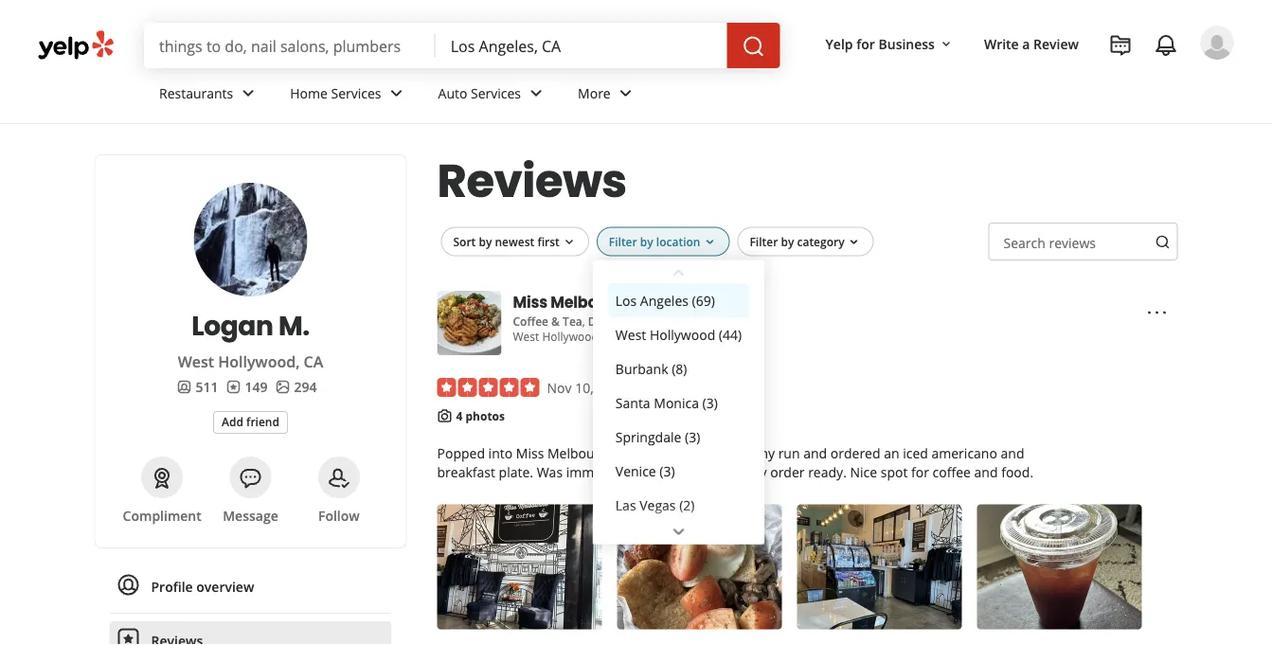 Task type: describe. For each thing, give the bounding box(es) containing it.
by for category
[[781, 233, 795, 249]]

more link
[[563, 68, 653, 123]]

springdale
[[616, 428, 682, 446]]

0 vertical spatial my
[[756, 444, 775, 462]]

photos element
[[275, 377, 317, 396]]

search
[[1004, 234, 1046, 252]]

iced
[[903, 444, 929, 462]]

home
[[290, 84, 328, 102]]

miss melbourne coffee region
[[430, 208, 1186, 645]]

24 chevron down v2 image for auto services
[[525, 82, 548, 105]]

gluten-
[[642, 314, 682, 329]]

auto services
[[438, 84, 521, 102]]

venice (3) button
[[608, 454, 750, 488]]

reviews
[[437, 149, 627, 213]]

free
[[682, 314, 706, 329]]

filter for filter by category
[[750, 233, 778, 249]]

reviews element
[[226, 377, 268, 396]]

vegas
[[640, 496, 676, 514]]

16 friends v2 image
[[177, 379, 192, 395]]

springdale (3) button
[[608, 420, 750, 454]]

nov
[[547, 379, 572, 397]]

los angeles (69) button
[[608, 283, 750, 317]]

logan
[[192, 307, 273, 345]]

first inside dropdown button
[[538, 233, 560, 249]]

by for newest
[[479, 233, 492, 249]]

melbourne inside miss melbourne coffee coffee & tea , desserts , gluten-free west hollywood, ca
[[551, 291, 633, 313]]

(3) for springdale (3)
[[685, 428, 701, 446]]

m.
[[279, 307, 310, 345]]

by for location
[[641, 233, 654, 249]]

photos
[[466, 408, 505, 424]]

food.
[[1002, 463, 1034, 481]]

auto services link
[[423, 68, 563, 123]]

2 , from the left
[[636, 314, 639, 329]]

(8)
[[672, 359, 688, 377]]

coffee & tea link
[[513, 314, 583, 329]]

home services link
[[275, 68, 423, 123]]

springdale (3)
[[616, 428, 701, 446]]

filter by category button
[[738, 227, 874, 257]]

west inside logan m. west hollywood, ca
[[178, 352, 214, 372]]

overview
[[196, 578, 254, 596]]

0 horizontal spatial coffee
[[513, 314, 549, 329]]

west inside miss melbourne coffee coffee & tea , desserts , gluten-free west hollywood, ca
[[513, 329, 540, 345]]

burbank (8) button
[[608, 351, 750, 385]]

filter for filter by location
[[609, 233, 638, 249]]

services for auto services
[[471, 84, 521, 102]]

compliment image
[[151, 467, 174, 490]]

first inside 'popped into miss melbourne for the first time after my run and ordered an iced americano and breakfast plate. was immediately greeted and got my order ready. nice spot for coffee and food.'
[[664, 444, 689, 462]]

los angeles (69)
[[616, 291, 715, 309]]

venice
[[616, 462, 656, 480]]

breakfast
[[437, 463, 496, 481]]

search reviews
[[1004, 234, 1097, 252]]

search image inside miss melbourne coffee region
[[1156, 234, 1171, 250]]

hollywood, inside logan m. west hollywood, ca
[[218, 352, 300, 372]]

24 chevron down v2 image for home services
[[385, 82, 408, 105]]

compliment
[[123, 507, 202, 525]]

santa
[[616, 394, 651, 412]]

(3) for venice (3)
[[660, 462, 675, 480]]

16 chevron down v2 image for yelp for business
[[939, 37, 954, 52]]

americano
[[932, 444, 998, 462]]

4 photos
[[456, 408, 505, 424]]

(44)
[[719, 325, 742, 343]]

24 chevron down v2 image inside filters group
[[668, 521, 690, 543]]

las
[[616, 496, 636, 514]]

message
[[223, 507, 278, 525]]

categories element
[[513, 312, 706, 330]]

filter by location button
[[597, 227, 730, 257]]

10,
[[575, 379, 594, 397]]

friend
[[246, 414, 280, 430]]

business
[[879, 35, 935, 53]]

profile overview menu
[[109, 568, 392, 645]]

desserts
[[588, 314, 636, 329]]

message image
[[239, 467, 262, 490]]

follow image
[[328, 467, 351, 490]]

write a review link
[[977, 27, 1087, 61]]

user actions element
[[811, 24, 1261, 140]]

services for home services
[[331, 84, 381, 102]]

nice
[[851, 463, 878, 481]]

none field near
[[451, 35, 712, 56]]

notifications image
[[1155, 34, 1178, 57]]

an
[[884, 444, 900, 462]]

coffee
[[933, 463, 971, 481]]

friends element
[[177, 377, 218, 396]]

greeted
[[646, 463, 694, 481]]

restaurants
[[159, 84, 233, 102]]

1 , from the left
[[583, 314, 585, 329]]

24 chevron down v2 image for more
[[615, 82, 638, 105]]

511
[[196, 378, 218, 396]]

16 chevron down v2 image for filter by location
[[703, 235, 718, 250]]

16 chevron down v2 image for sort by newest first
[[562, 235, 577, 250]]

was
[[537, 463, 563, 481]]

add friend
[[222, 414, 280, 430]]

restaurants link
[[144, 68, 275, 123]]

profile
[[151, 578, 193, 596]]

logan m. west hollywood, ca
[[178, 307, 323, 372]]

las vegas (2) button
[[608, 488, 750, 522]]

ready.
[[809, 463, 847, 481]]

west hollywood (44) button
[[608, 317, 750, 351]]

business categories element
[[144, 68, 1235, 123]]

the
[[641, 444, 661, 462]]

sort by newest first button
[[441, 227, 589, 257]]

hollywood, inside miss melbourne coffee coffee & tea , desserts , gluten-free west hollywood, ca
[[543, 329, 602, 345]]

melbourne inside 'popped into miss melbourne for the first time after my run and ordered an iced americano and breakfast plate. was immediately greeted and got my order ready. nice spot for coffee and food.'
[[548, 444, 616, 462]]

sort by newest first
[[453, 233, 560, 249]]

miss inside miss melbourne coffee coffee & tea , desserts , gluten-free west hollywood, ca
[[513, 291, 548, 313]]



Task type: locate. For each thing, give the bounding box(es) containing it.
search image
[[743, 35, 765, 58], [1156, 234, 1171, 250]]

0 vertical spatial (3)
[[703, 394, 718, 412]]

ordered
[[831, 444, 881, 462]]

services inside home services link
[[331, 84, 381, 102]]

by right sort
[[479, 233, 492, 249]]

1 horizontal spatial ,
[[636, 314, 639, 329]]

0 horizontal spatial search image
[[743, 35, 765, 58]]

profile overview
[[151, 578, 254, 596]]

(2)
[[680, 496, 695, 514]]

burbank
[[616, 359, 669, 377]]

1 vertical spatial melbourne
[[548, 444, 616, 462]]

melbourne up 'immediately'
[[548, 444, 616, 462]]

, down the los
[[636, 314, 639, 329]]

Near text field
[[451, 35, 712, 56]]

16 chevron down v2 image for filter by category
[[847, 235, 862, 250]]

None field
[[159, 35, 421, 56], [451, 35, 712, 56]]

auto
[[438, 84, 468, 102]]

2 horizontal spatial 24 chevron down v2 image
[[668, 521, 690, 543]]

16 camera v2 image
[[437, 408, 453, 423]]

1 vertical spatial for
[[619, 444, 637, 462]]

24 chevron down v2 image
[[237, 82, 260, 105], [615, 82, 638, 105]]

for inside yelp for business button
[[857, 35, 876, 53]]

miss
[[513, 291, 548, 313], [516, 444, 544, 462]]

hollywood
[[650, 325, 716, 343]]

for left the
[[619, 444, 637, 462]]

1 horizontal spatial 24 chevron down v2 image
[[525, 82, 548, 105]]

2 vertical spatial for
[[912, 463, 930, 481]]

0 horizontal spatial ,
[[583, 314, 585, 329]]

menu item
[[109, 622, 392, 645]]

ca inside logan m. west hollywood, ca
[[304, 352, 323, 372]]

2 horizontal spatial by
[[781, 233, 795, 249]]

a
[[1023, 35, 1031, 53]]

plate.
[[499, 463, 534, 481]]

0 horizontal spatial 24 chevron down v2 image
[[237, 82, 260, 105]]

none field up more
[[451, 35, 712, 56]]

and down time
[[698, 463, 721, 481]]

coffee up gluten-
[[636, 291, 686, 313]]

0 vertical spatial hollywood,
[[543, 329, 602, 345]]

yelp for business
[[826, 35, 935, 53]]

immediately
[[566, 463, 643, 481]]

melbourne up tea
[[551, 291, 633, 313]]

filters group
[[437, 227, 878, 545]]

24 chevron down v2 image inside the auto services link
[[525, 82, 548, 105]]

popped into miss melbourne for the first time after my run and ordered an iced americano and breakfast plate. was immediately greeted and got my order ready. nice spot for coffee and food.
[[437, 444, 1034, 481]]

miss up coffee & tea link
[[513, 291, 548, 313]]

0 vertical spatial ca
[[605, 329, 619, 345]]

filter left category
[[750, 233, 778, 249]]

0 horizontal spatial services
[[331, 84, 381, 102]]

none field up home
[[159, 35, 421, 56]]

and down americano
[[975, 463, 998, 481]]

&
[[552, 314, 560, 329]]

miss inside 'popped into miss melbourne for the first time after my run and ordered an iced americano and breakfast plate. was immediately greeted and got my order ready. nice spot for coffee and food.'
[[516, 444, 544, 462]]

0 horizontal spatial (3)
[[660, 462, 675, 480]]

1 horizontal spatial first
[[664, 444, 689, 462]]

1 services from the left
[[331, 84, 381, 102]]

first
[[538, 233, 560, 249], [664, 444, 689, 462]]

2 horizontal spatial west
[[616, 325, 647, 343]]

miss melbourne coffee coffee & tea , desserts , gluten-free west hollywood, ca
[[513, 291, 706, 345]]

tea
[[563, 314, 583, 329]]

1 horizontal spatial for
[[857, 35, 876, 53]]

my
[[756, 444, 775, 462], [748, 463, 767, 481]]

none field find
[[159, 35, 421, 56]]

None search field
[[144, 23, 784, 68]]

order
[[771, 463, 805, 481]]

1 horizontal spatial by
[[641, 233, 654, 249]]

yelp for business button
[[818, 27, 962, 61]]

, left the desserts
[[583, 314, 585, 329]]

venice (3)
[[616, 462, 675, 480]]

miss melbourne coffee link
[[513, 291, 686, 314]]

las vegas (2)
[[616, 496, 695, 514]]

2 filter from the left
[[750, 233, 778, 249]]

1 vertical spatial (3)
[[685, 428, 701, 446]]

1 horizontal spatial 24 chevron down v2 image
[[615, 82, 638, 105]]

2 horizontal spatial (3)
[[703, 394, 718, 412]]

write
[[985, 35, 1019, 53]]

coffee left &
[[513, 314, 549, 329]]

my left "run"
[[756, 444, 775, 462]]

miss up the plate.
[[516, 444, 544, 462]]

angeles
[[641, 291, 689, 309]]

by inside filter by location dropdown button
[[641, 233, 654, 249]]

24 chevron down v2 image for restaurants
[[237, 82, 260, 105]]

24 chevron down v2 image down (2)
[[668, 521, 690, 543]]

gluten-free link
[[642, 314, 706, 329]]

first right newest on the left
[[538, 233, 560, 249]]

1 horizontal spatial west
[[513, 329, 540, 345]]

24 chevron down v2 image right restaurants
[[237, 82, 260, 105]]

reviews
[[1050, 234, 1097, 252]]

first up greeted
[[664, 444, 689, 462]]

logan m. link
[[118, 307, 383, 345]]

ca up 294
[[304, 352, 323, 372]]

services right the auto
[[471, 84, 521, 102]]

294
[[294, 378, 317, 396]]

24 chevron down v2 image inside restaurants link
[[237, 82, 260, 105]]

24 chevron down v2 image right auto services
[[525, 82, 548, 105]]

projects image
[[1110, 34, 1133, 57]]

category
[[797, 233, 845, 249]]

my right got
[[748, 463, 767, 481]]

16 chevron down v2 image right business in the right top of the page
[[939, 37, 954, 52]]

24 chevron down v2 image
[[385, 82, 408, 105], [525, 82, 548, 105], [668, 521, 690, 543]]

1 horizontal spatial filter
[[750, 233, 778, 249]]

for right yelp
[[857, 35, 876, 53]]

0 vertical spatial for
[[857, 35, 876, 53]]

write a review
[[985, 35, 1079, 53]]

3 by from the left
[[781, 233, 795, 249]]

burbank (8)
[[616, 359, 688, 377]]

0 horizontal spatial hollywood,
[[218, 352, 300, 372]]

west hollywood (44)
[[616, 325, 742, 343]]

nov 10, 2023
[[547, 379, 628, 397]]

time
[[692, 444, 720, 462]]

filter by category
[[750, 233, 845, 249]]

and up the ready. at the right bottom of page
[[804, 444, 828, 462]]

24 profile v2 image
[[117, 574, 140, 597]]

(3) right monica
[[703, 394, 718, 412]]

  text field inside miss melbourne coffee region
[[989, 223, 1179, 261]]

1 vertical spatial search image
[[1156, 234, 1171, 250]]

melbourne
[[551, 291, 633, 313], [548, 444, 616, 462]]

2 none field from the left
[[451, 35, 712, 56]]

filter left the location
[[609, 233, 638, 249]]

16 photos v2 image
[[275, 379, 290, 395]]

1 vertical spatial ca
[[304, 352, 323, 372]]

0 horizontal spatial first
[[538, 233, 560, 249]]

16 chevron down v2 image right the location
[[703, 235, 718, 250]]

filter inside popup button
[[750, 233, 778, 249]]

run
[[779, 444, 800, 462]]

1 vertical spatial hollywood,
[[218, 352, 300, 372]]

spot
[[881, 463, 908, 481]]

0 vertical spatial melbourne
[[551, 291, 633, 313]]

filter inside dropdown button
[[609, 233, 638, 249]]

got
[[725, 463, 745, 481]]

(3) inside button
[[685, 428, 701, 446]]

santa monica (3) button
[[608, 385, 750, 420]]

2 24 chevron down v2 image from the left
[[615, 82, 638, 105]]

for
[[857, 35, 876, 53], [619, 444, 637, 462], [912, 463, 930, 481]]

24 chevron down v2 image left the auto
[[385, 82, 408, 105]]

1 vertical spatial first
[[664, 444, 689, 462]]

4 photos link
[[456, 408, 505, 424]]

Find text field
[[159, 35, 421, 56]]

0 horizontal spatial by
[[479, 233, 492, 249]]

16 chevron down v2 image
[[939, 37, 954, 52], [562, 235, 577, 250], [703, 235, 718, 250], [847, 235, 862, 250]]

west inside west hollywood (44) button
[[616, 325, 647, 343]]

popped
[[437, 444, 485, 462]]

0 vertical spatial coffee
[[636, 291, 686, 313]]

1 24 chevron down v2 image from the left
[[237, 82, 260, 105]]

0 horizontal spatial none field
[[159, 35, 421, 56]]

2 horizontal spatial for
[[912, 463, 930, 481]]

home services
[[290, 84, 381, 102]]

16 chevron down v2 image inside filter by location dropdown button
[[703, 235, 718, 250]]

1 horizontal spatial none field
[[451, 35, 712, 56]]

into
[[489, 444, 513, 462]]

1 none field from the left
[[159, 35, 421, 56]]

2023
[[597, 379, 628, 397]]

1 vertical spatial miss
[[516, 444, 544, 462]]

24 chevron down v2 image right more
[[615, 82, 638, 105]]

16 chevron down v2 image inside sort by newest first dropdown button
[[562, 235, 577, 250]]

menu image
[[1146, 301, 1169, 324]]

by left the location
[[641, 233, 654, 249]]

24 review v2 image
[[117, 628, 140, 645]]

profile overview link
[[109, 568, 392, 606]]

2 by from the left
[[641, 233, 654, 249]]

24 chevron down v2 image inside home services link
[[385, 82, 408, 105]]

sort
[[453, 233, 476, 249]]

16 chevron down v2 image inside filter by category popup button
[[847, 235, 862, 250]]

16 review v2 image
[[226, 379, 241, 395]]

16 chevron down v2 image inside yelp for business button
[[939, 37, 954, 52]]

0 horizontal spatial for
[[619, 444, 637, 462]]

1 horizontal spatial coffee
[[636, 291, 686, 313]]

1 horizontal spatial ca
[[605, 329, 619, 345]]

0 horizontal spatial 24 chevron down v2 image
[[385, 82, 408, 105]]

16 chevron down v2 image right category
[[847, 235, 862, 250]]

by inside filter by category popup button
[[781, 233, 795, 249]]

bob b. image
[[1201, 26, 1235, 60]]

add friend button
[[213, 411, 288, 434]]

for down "iced"
[[912, 463, 930, 481]]

review
[[1034, 35, 1079, 53]]

search image up business categories element
[[743, 35, 765, 58]]

by left category
[[781, 233, 795, 249]]

0 horizontal spatial filter
[[609, 233, 638, 249]]

filter by location
[[609, 233, 701, 249]]

(3) right venice
[[660, 462, 675, 480]]

follow
[[318, 507, 360, 525]]

1 horizontal spatial search image
[[1156, 234, 1171, 250]]

(3) down santa monica (3) button
[[685, 428, 701, 446]]

0 horizontal spatial ca
[[304, 352, 323, 372]]

monica
[[654, 394, 699, 412]]

and
[[804, 444, 828, 462], [1001, 444, 1025, 462], [698, 463, 721, 481], [975, 463, 998, 481]]

after
[[723, 444, 753, 462]]

1 horizontal spatial hollywood,
[[543, 329, 602, 345]]

yelp
[[826, 35, 854, 53]]

0 vertical spatial search image
[[743, 35, 765, 58]]

16 chevron down v2 image right newest on the left
[[562, 235, 577, 250]]

ca inside miss melbourne coffee coffee & tea , desserts , gluten-free west hollywood, ca
[[605, 329, 619, 345]]

1 by from the left
[[479, 233, 492, 249]]

search image up menu "image"
[[1156, 234, 1171, 250]]

services
[[331, 84, 381, 102], [471, 84, 521, 102]]

more
[[578, 84, 611, 102]]

1 horizontal spatial (3)
[[685, 428, 701, 446]]

4
[[456, 408, 463, 424]]

0 vertical spatial first
[[538, 233, 560, 249]]

services right home
[[331, 84, 381, 102]]

ca down miss melbourne coffee link
[[605, 329, 619, 345]]

5 star rating image
[[437, 378, 540, 397]]

0 vertical spatial miss
[[513, 291, 548, 313]]

2 services from the left
[[471, 84, 521, 102]]

services inside the auto services link
[[471, 84, 521, 102]]

1 vertical spatial coffee
[[513, 314, 549, 329]]

24 chevron down v2 image inside more link
[[615, 82, 638, 105]]

1 filter from the left
[[609, 233, 638, 249]]

  text field
[[989, 223, 1179, 261]]

profile overview menu item
[[109, 568, 392, 614]]

1 horizontal spatial services
[[471, 84, 521, 102]]

add
[[222, 414, 244, 430]]

2 vertical spatial (3)
[[660, 462, 675, 480]]

and up the food.
[[1001, 444, 1025, 462]]

1 vertical spatial my
[[748, 463, 767, 481]]

,
[[583, 314, 585, 329], [636, 314, 639, 329]]

by inside sort by newest first dropdown button
[[479, 233, 492, 249]]

0 horizontal spatial west
[[178, 352, 214, 372]]

location
[[657, 233, 701, 249]]



Task type: vqa. For each thing, say whether or not it's contained in the screenshot.
topmost CA
yes



